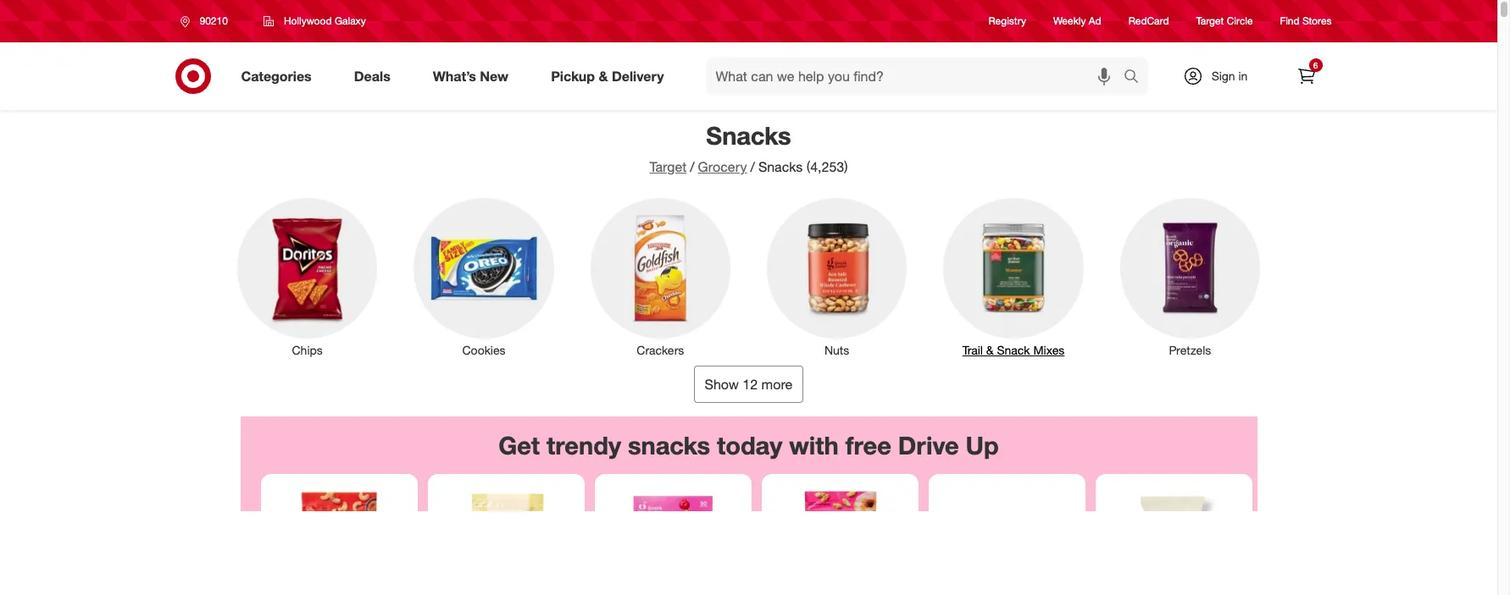 Task type: locate. For each thing, give the bounding box(es) containing it.
ad
[[1089, 15, 1102, 27]]

1 / from the left
[[690, 158, 695, 175]]

snacks target / grocery / snacks (4,253)
[[650, 120, 848, 175]]

2 / from the left
[[751, 158, 755, 175]]

hollywood
[[284, 14, 332, 27]]

drive
[[898, 430, 959, 461]]

& right trail
[[986, 343, 994, 357]]

&
[[599, 67, 608, 84], [986, 343, 994, 357]]

0 horizontal spatial /
[[690, 158, 695, 175]]

registry
[[989, 15, 1026, 27]]

target link
[[650, 158, 687, 175]]

& right pickup
[[599, 67, 608, 84]]

snacks left the (4,253)
[[759, 158, 803, 175]]

cookies link
[[402, 195, 565, 359]]

1 vertical spatial target
[[650, 158, 687, 175]]

what's new link
[[418, 58, 530, 95]]

glazed donut almonds - 6oz - good & gather™ image
[[768, 481, 912, 596]]

/
[[690, 158, 695, 175], [751, 158, 755, 175]]

0 vertical spatial target
[[1196, 15, 1224, 27]]

sign in
[[1212, 69, 1248, 83]]

snacks up grocery link
[[706, 120, 791, 151]]

1 horizontal spatial target
[[1196, 15, 1224, 27]]

in
[[1239, 69, 1248, 83]]

registry link
[[989, 14, 1026, 28]]

0 horizontal spatial &
[[599, 67, 608, 84]]

mixed fruit flavored snacks 40oz/50ct - good & gather™ image
[[601, 481, 745, 596]]

new
[[480, 67, 509, 84]]

target left "circle"
[[1196, 15, 1224, 27]]

find stores link
[[1280, 14, 1332, 28]]

organic white corn tortilla bite size rounds - 12oz - good & gather™ image
[[1102, 481, 1245, 596]]

target
[[1196, 15, 1224, 27], [650, 158, 687, 175]]

0 vertical spatial &
[[599, 67, 608, 84]]

1 horizontal spatial &
[[986, 343, 994, 357]]

apple blueberry kale fruit & vegetable puree pouches - 38.04oz/12ct - good & gather™ image
[[935, 481, 1079, 596]]

1 horizontal spatial /
[[751, 158, 755, 175]]

pickup
[[551, 67, 595, 84]]

0 vertical spatial snacks
[[706, 120, 791, 151]]

mixes
[[1034, 343, 1065, 357]]

snacks
[[706, 120, 791, 151], [759, 158, 803, 175]]

with
[[789, 430, 839, 461]]

cookies
[[462, 343, 506, 357]]

snack
[[997, 343, 1030, 357]]

carousel region
[[240, 417, 1257, 596]]

12
[[743, 376, 758, 393]]

0 horizontal spatial target
[[650, 158, 687, 175]]

1 vertical spatial &
[[986, 343, 994, 357]]

weekly ad
[[1054, 15, 1102, 27]]

(4,253)
[[807, 158, 848, 175]]

chips link
[[226, 195, 389, 359]]

sign in link
[[1168, 58, 1274, 95]]

snacks
[[628, 430, 710, 461]]

search button
[[1116, 58, 1157, 98]]

trendy
[[547, 430, 621, 461]]

90210
[[200, 14, 228, 27]]

target left grocery link
[[650, 158, 687, 175]]

peanut butter smores trail mix - 9oz - favorite day™ image
[[434, 481, 578, 596]]

free
[[846, 430, 891, 461]]

target inside snacks target / grocery / snacks (4,253)
[[650, 158, 687, 175]]

pretzels link
[[1109, 195, 1272, 359]]

/ right grocery link
[[751, 158, 755, 175]]

more
[[762, 376, 793, 393]]

/ right target link
[[690, 158, 695, 175]]

stores
[[1303, 15, 1332, 27]]



Task type: describe. For each thing, give the bounding box(es) containing it.
1 vertical spatial snacks
[[759, 158, 803, 175]]

trail & snack mixes link
[[932, 195, 1095, 359]]

sign
[[1212, 69, 1235, 83]]

what's
[[433, 67, 476, 84]]

categories
[[241, 67, 312, 84]]

chips
[[292, 343, 323, 357]]

today
[[717, 430, 782, 461]]

get
[[498, 430, 540, 461]]

pretzels
[[1169, 343, 1211, 357]]

search
[[1116, 69, 1157, 86]]

grocery link
[[698, 158, 747, 175]]

What can we help you find? suggestions appear below search field
[[706, 58, 1128, 95]]

nuts link
[[756, 195, 919, 359]]

6 link
[[1288, 58, 1325, 95]]

pickup & delivery
[[551, 67, 664, 84]]

redcard
[[1129, 15, 1169, 27]]

show 12 more
[[705, 376, 793, 393]]

& for trail
[[986, 343, 994, 357]]

target circle
[[1196, 15, 1253, 27]]

trail
[[963, 343, 983, 357]]

& for pickup
[[599, 67, 608, 84]]

deals
[[354, 67, 391, 84]]

get trendy snacks today with free drive up
[[498, 430, 999, 461]]

pickup & delivery link
[[537, 58, 685, 95]]

show 12 more button
[[694, 366, 804, 403]]

target circle link
[[1196, 14, 1253, 28]]

categories link
[[227, 58, 333, 95]]

6
[[1313, 60, 1318, 70]]

find
[[1280, 15, 1300, 27]]

crackers link
[[579, 195, 742, 359]]

galaxy
[[335, 14, 366, 27]]

find stores
[[1280, 15, 1332, 27]]

up
[[966, 430, 999, 461]]

grocery
[[698, 158, 747, 175]]

deals link
[[340, 58, 412, 95]]

delivery
[[612, 67, 664, 84]]

hot honey cashews - 6oz - good & gather™ image
[[267, 481, 411, 596]]

crackers
[[637, 343, 684, 357]]

redcard link
[[1129, 14, 1169, 28]]

show
[[705, 376, 739, 393]]

nuts
[[825, 343, 849, 357]]

hollywood galaxy
[[284, 14, 366, 27]]

trail & snack mixes
[[963, 343, 1065, 357]]

circle
[[1227, 15, 1253, 27]]

weekly ad link
[[1054, 14, 1102, 28]]

90210 button
[[169, 6, 246, 36]]

weekly
[[1054, 15, 1086, 27]]

what's new
[[433, 67, 509, 84]]

hollywood galaxy button
[[252, 6, 377, 36]]



Task type: vqa. For each thing, say whether or not it's contained in the screenshot.
FREE
yes



